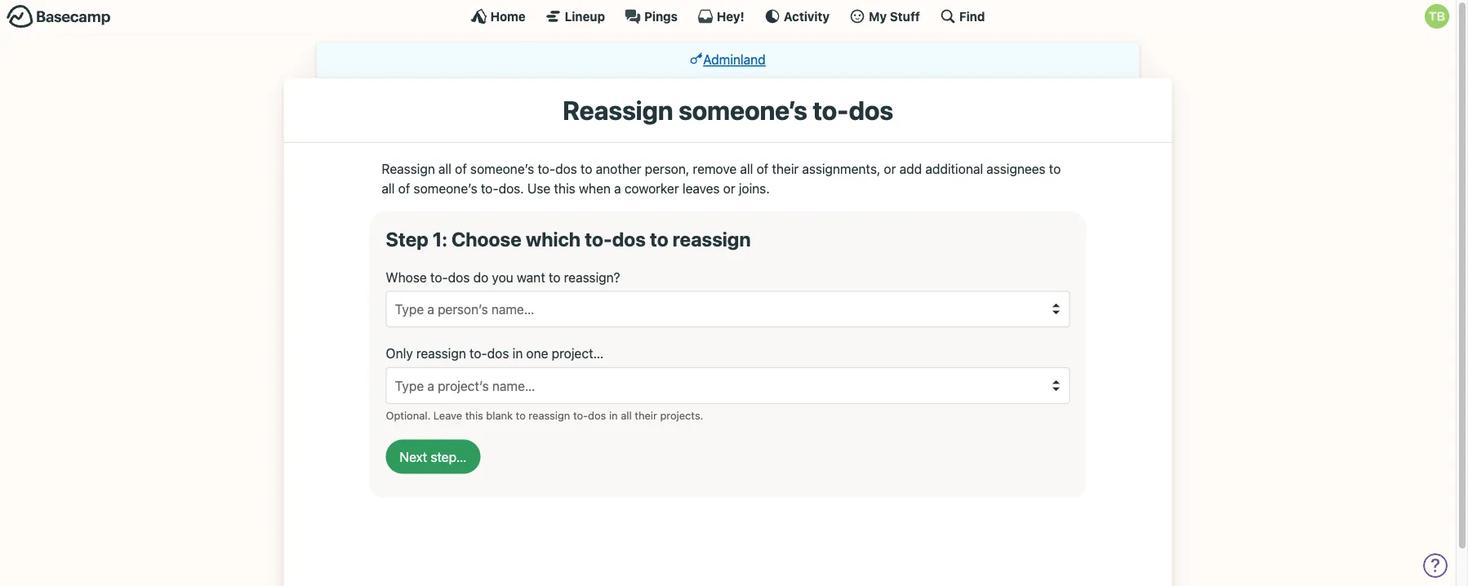 Task type: describe. For each thing, give the bounding box(es) containing it.
switch accounts image
[[7, 4, 111, 29]]

main element
[[0, 0, 1457, 32]]

use
[[528, 181, 551, 196]]

to for step 1: choose which to-dos to reassign
[[549, 270, 561, 285]]

to- down project…
[[573, 409, 588, 421]]

all up joins.
[[740, 161, 753, 177]]

1 vertical spatial or
[[724, 181, 736, 196]]

adminland
[[704, 52, 766, 67]]

activity link
[[764, 8, 830, 25]]

do
[[474, 270, 489, 285]]

0 horizontal spatial their
[[635, 409, 657, 421]]

all up 1:
[[439, 161, 452, 177]]

hey!
[[717, 9, 745, 23]]

lineup link
[[545, 8, 605, 25]]

this inside reassign all of someone's to-dos to another person, remove all of their assignments, or add additional assignees to all of someone's to-dos. use this when a coworker leaves or joins.
[[554, 181, 576, 196]]

dos down a
[[612, 228, 646, 251]]

reassign?
[[564, 270, 620, 285]]

remove
[[693, 161, 737, 177]]

coworker
[[625, 181, 679, 196]]

home
[[491, 9, 526, 23]]

projects.
[[660, 409, 704, 421]]

pings
[[645, 9, 678, 23]]

to- left one
[[470, 346, 487, 362]]

0 vertical spatial or
[[884, 161, 896, 177]]

person,
[[645, 161, 690, 177]]

choose
[[452, 228, 522, 251]]

Only reassign to-dos in one project… text field
[[393, 375, 1050, 397]]

optional. leave this blank to reassign to-dos in all their projects.
[[386, 409, 704, 421]]

assignees
[[987, 161, 1046, 177]]

my stuff button
[[850, 8, 921, 25]]

reassign for reassign someone's to-dos
[[563, 94, 673, 125]]

tim burton image
[[1425, 4, 1450, 29]]

joins.
[[739, 181, 770, 196]]

find button
[[940, 8, 985, 25]]

2 horizontal spatial of
[[757, 161, 769, 177]]

only reassign to-dos in one project…
[[386, 346, 604, 362]]

want
[[517, 270, 546, 285]]

activity
[[784, 9, 830, 23]]

my stuff
[[869, 9, 921, 23]]

dos left the do
[[448, 270, 470, 285]]

2 vertical spatial someone's
[[414, 181, 478, 196]]

to- up use
[[538, 161, 556, 177]]

1 vertical spatial someone's
[[471, 161, 534, 177]]

reassign someone's to-dos
[[563, 94, 894, 125]]

dos down project…
[[588, 409, 606, 421]]

additional
[[926, 161, 984, 177]]

blank
[[486, 409, 513, 421]]

dos inside reassign all of someone's to-dos to another person, remove all of their assignments, or add additional assignees to all of someone's to-dos. use this when a coworker leaves or joins.
[[556, 161, 577, 177]]

2 horizontal spatial reassign
[[673, 228, 751, 251]]

to for reassign all of someone's to-dos to another person, remove all of their assignments, or add additional assignees to all of someone's to-dos. use this when a coworker leaves or joins.
[[650, 228, 669, 251]]

leaves
[[683, 181, 720, 196]]

all up step
[[382, 181, 395, 196]]

step 1: choose which to-dos to reassign
[[386, 228, 751, 251]]

find
[[960, 9, 985, 23]]

you
[[492, 270, 514, 285]]

add
[[900, 161, 922, 177]]

their inside reassign all of someone's to-dos to another person, remove all of their assignments, or add additional assignees to all of someone's to-dos. use this when a coworker leaves or joins.
[[772, 161, 799, 177]]

1 horizontal spatial in
[[609, 409, 618, 421]]

all left projects. in the bottom of the page
[[621, 409, 632, 421]]

0 horizontal spatial of
[[398, 181, 410, 196]]



Task type: locate. For each thing, give the bounding box(es) containing it.
when
[[579, 181, 611, 196]]

assignments,
[[803, 161, 881, 177]]

whose to-dos do you want to reassign?
[[386, 270, 620, 285]]

someone's up 1:
[[414, 181, 478, 196]]

to- right whose
[[430, 270, 448, 285]]

to- left use
[[481, 181, 499, 196]]

in
[[513, 346, 523, 362], [609, 409, 618, 421]]

one
[[526, 346, 549, 362]]

their left projects. in the bottom of the page
[[635, 409, 657, 421]]

of
[[455, 161, 467, 177], [757, 161, 769, 177], [398, 181, 410, 196]]

to right blank
[[516, 409, 526, 421]]

reassign right only
[[416, 346, 466, 362]]

reassign up step
[[382, 161, 435, 177]]

dos.
[[499, 181, 524, 196]]

0 vertical spatial reassign
[[563, 94, 673, 125]]

their left assignments, on the top
[[772, 161, 799, 177]]

dos
[[849, 94, 894, 125], [556, 161, 577, 177], [612, 228, 646, 251], [448, 270, 470, 285], [487, 346, 509, 362], [588, 409, 606, 421]]

1:
[[433, 228, 448, 251]]

reassign up another at the top
[[563, 94, 673, 125]]

step
[[386, 228, 429, 251]]

or
[[884, 161, 896, 177], [724, 181, 736, 196]]

reassign right blank
[[529, 409, 570, 421]]

1 horizontal spatial or
[[884, 161, 896, 177]]

someone's down adminland
[[679, 94, 808, 125]]

leave
[[434, 409, 462, 421]]

0 horizontal spatial in
[[513, 346, 523, 362]]

in left projects. in the bottom of the page
[[609, 409, 618, 421]]

all
[[439, 161, 452, 177], [740, 161, 753, 177], [382, 181, 395, 196], [621, 409, 632, 421]]

1 horizontal spatial reassign
[[529, 409, 570, 421]]

this left blank
[[465, 409, 483, 421]]

1 vertical spatial reassign
[[416, 346, 466, 362]]

reassign for reassign all of someone's to-dos to another person, remove all of their assignments, or add additional assignees to all of someone's to-dos. use this when a coworker leaves or joins.
[[382, 161, 435, 177]]

0 vertical spatial someone's
[[679, 94, 808, 125]]

optional.
[[386, 409, 431, 421]]

to for reassign someone's to-dos
[[581, 161, 593, 177]]

whose
[[386, 270, 427, 285]]

dos left another at the top
[[556, 161, 577, 177]]

0 vertical spatial reassign
[[673, 228, 751, 251]]

of up choose
[[455, 161, 467, 177]]

1 horizontal spatial of
[[455, 161, 467, 177]]

lineup
[[565, 9, 605, 23]]

0 vertical spatial this
[[554, 181, 576, 196]]

to right want at the left of the page
[[549, 270, 561, 285]]

1 vertical spatial in
[[609, 409, 618, 421]]

None submit
[[386, 440, 481, 474]]

2 vertical spatial reassign
[[529, 409, 570, 421]]

to- up assignments, on the top
[[813, 94, 849, 125]]

adminland link
[[690, 52, 766, 67]]

someone's up dos.
[[471, 161, 534, 177]]

Whose to-dos do you want to reassign? text field
[[393, 299, 1050, 320]]

of up step
[[398, 181, 410, 196]]

0 horizontal spatial reassign
[[382, 161, 435, 177]]

1 horizontal spatial reassign
[[563, 94, 673, 125]]

home link
[[471, 8, 526, 25]]

only
[[386, 346, 413, 362]]

a
[[614, 181, 621, 196]]

1 horizontal spatial this
[[554, 181, 576, 196]]

this right use
[[554, 181, 576, 196]]

hey! button
[[698, 8, 745, 25]]

reassign
[[563, 94, 673, 125], [382, 161, 435, 177]]

0 horizontal spatial reassign
[[416, 346, 466, 362]]

0 vertical spatial in
[[513, 346, 523, 362]]

my
[[869, 9, 887, 23]]

reassign
[[673, 228, 751, 251], [416, 346, 466, 362], [529, 409, 570, 421]]

0 vertical spatial their
[[772, 161, 799, 177]]

to right assignees
[[1049, 161, 1061, 177]]

to-
[[813, 94, 849, 125], [538, 161, 556, 177], [481, 181, 499, 196], [585, 228, 612, 251], [430, 270, 448, 285], [470, 346, 487, 362], [573, 409, 588, 421]]

dos left one
[[487, 346, 509, 362]]

reassign down leaves
[[673, 228, 751, 251]]

1 horizontal spatial their
[[772, 161, 799, 177]]

reassign all of someone's to-dos to another person, remove all of their assignments, or add additional assignees to all of someone's to-dos. use this when a coworker leaves or joins.
[[382, 161, 1061, 196]]

to- up reassign?
[[585, 228, 612, 251]]

or left the add
[[884, 161, 896, 177]]

reassign inside reassign all of someone's to-dos to another person, remove all of their assignments, or add additional assignees to all of someone's to-dos. use this when a coworker leaves or joins.
[[382, 161, 435, 177]]

this
[[554, 181, 576, 196], [465, 409, 483, 421]]

1 vertical spatial reassign
[[382, 161, 435, 177]]

1 vertical spatial this
[[465, 409, 483, 421]]

pings button
[[625, 8, 678, 25]]

0 horizontal spatial or
[[724, 181, 736, 196]]

project…
[[552, 346, 604, 362]]

stuff
[[890, 9, 921, 23]]

dos up assignments, on the top
[[849, 94, 894, 125]]

or down remove
[[724, 181, 736, 196]]

of up joins.
[[757, 161, 769, 177]]

someone's
[[679, 94, 808, 125], [471, 161, 534, 177], [414, 181, 478, 196]]

1 vertical spatial their
[[635, 409, 657, 421]]

to up the when
[[581, 161, 593, 177]]

0 horizontal spatial this
[[465, 409, 483, 421]]

to
[[581, 161, 593, 177], [1049, 161, 1061, 177], [650, 228, 669, 251], [549, 270, 561, 285], [516, 409, 526, 421]]

their
[[772, 161, 799, 177], [635, 409, 657, 421]]

another
[[596, 161, 642, 177]]

in left one
[[513, 346, 523, 362]]

which
[[526, 228, 581, 251]]

to down coworker in the left top of the page
[[650, 228, 669, 251]]



Task type: vqa. For each thing, say whether or not it's contained in the screenshot.
Terry Turtle icon to the top
no



